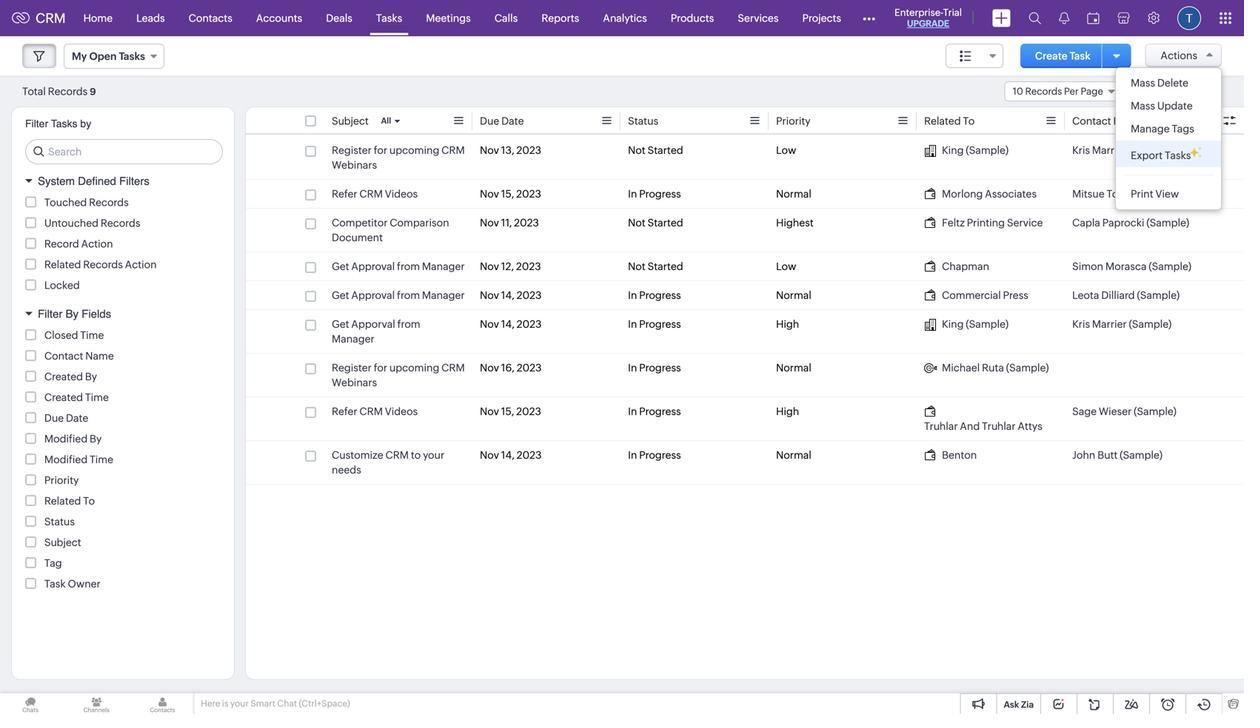 Task type: vqa. For each thing, say whether or not it's contained in the screenshot.


Task type: locate. For each thing, give the bounding box(es) containing it.
in progress
[[628, 188, 681, 200], [628, 290, 681, 301], [628, 319, 681, 330], [628, 362, 681, 374], [628, 406, 681, 418], [628, 450, 681, 461]]

mass inside mass delete 'link'
[[1131, 77, 1156, 89]]

webinars
[[332, 159, 377, 171], [332, 377, 377, 389]]

refer up the competitor
[[332, 188, 357, 200]]

1 vertical spatial videos
[[385, 406, 418, 418]]

filter for filter by fields
[[38, 308, 62, 321]]

associates
[[985, 188, 1037, 200]]

1 vertical spatial marrier
[[1092, 319, 1127, 330]]

sage wieser (sample)
[[1073, 406, 1177, 418]]

2 15, from the top
[[501, 406, 514, 418]]

modified down modified by
[[44, 454, 88, 466]]

for down the all
[[374, 144, 387, 156]]

1 in from the top
[[628, 188, 637, 200]]

king (sample) down commercial press link in the right of the page
[[942, 319, 1009, 330]]

nov left 16,
[[480, 362, 499, 374]]

14, for customize crm to your needs
[[501, 450, 515, 461]]

refer crm videos link for high
[[332, 404, 418, 419]]

filter for filter tasks by
[[25, 118, 48, 130]]

(sample) for sage wieser (sample) link
[[1134, 406, 1177, 418]]

2 low from the top
[[776, 261, 797, 273]]

2 vertical spatial by
[[90, 433, 102, 445]]

1 in progress from the top
[[628, 188, 681, 200]]

feltz printing service
[[942, 217, 1043, 229]]

contact name
[[1073, 115, 1142, 127], [44, 350, 114, 362]]

2 kris marrier (sample) link from the top
[[1073, 317, 1172, 332]]

5 in from the top
[[628, 406, 637, 418]]

1 vertical spatial upcoming
[[390, 362, 440, 374]]

records for total
[[48, 86, 88, 97]]

0 vertical spatial contact name
[[1073, 115, 1142, 127]]

3 progress from the top
[[639, 319, 681, 330]]

1 vertical spatial kris marrier (sample)
[[1073, 319, 1172, 330]]

9 nov from the top
[[480, 450, 499, 461]]

2 for from the top
[[374, 362, 387, 374]]

1 vertical spatial filter
[[38, 308, 62, 321]]

get for normal
[[332, 290, 349, 301]]

0 vertical spatial filter
[[25, 118, 48, 130]]

1 horizontal spatial task
[[1070, 50, 1091, 62]]

signals image
[[1059, 12, 1070, 24]]

nov for normal's refer crm videos link
[[480, 188, 499, 200]]

from
[[397, 261, 420, 273], [397, 290, 420, 301], [397, 319, 420, 330]]

per
[[1064, 86, 1079, 97]]

nov left "12,"
[[480, 261, 499, 273]]

navigation
[[1171, 81, 1222, 102]]

get for high
[[332, 319, 349, 330]]

customize crm to your needs link
[[332, 448, 465, 478]]

2 normal from the top
[[776, 290, 812, 301]]

0 vertical spatial related to
[[924, 115, 975, 127]]

not started for nov 11, 2023
[[628, 217, 683, 229]]

15, for high
[[501, 406, 514, 418]]

refer crm videos link up the competitor
[[332, 187, 418, 201]]

2 get approval from manager link from the top
[[332, 288, 465, 303]]

crm up the competitor
[[360, 188, 383, 200]]

1 kris marrier (sample) link from the top
[[1073, 143, 1172, 158]]

0 vertical spatial 14,
[[501, 290, 515, 301]]

(sample) for 'leota dilliard (sample)' link
[[1137, 290, 1180, 301]]

records
[[48, 86, 88, 97], [1026, 86, 1062, 97], [89, 197, 129, 209], [101, 217, 140, 229], [83, 259, 123, 271]]

3 get from the top
[[332, 319, 349, 330]]

3 not started from the top
[[628, 261, 683, 273]]

progress for truhlar
[[639, 406, 681, 418]]

king down commercial
[[942, 319, 964, 330]]

1 vertical spatial get approval from manager
[[332, 290, 465, 301]]

0 vertical spatial upcoming
[[390, 144, 440, 156]]

1 truhlar from the left
[[924, 421, 958, 433]]

king (sample)
[[942, 144, 1009, 156], [942, 319, 1009, 330]]

1 kris from the top
[[1073, 144, 1090, 156]]

your
[[423, 450, 445, 461], [230, 699, 249, 709]]

nov right to
[[480, 450, 499, 461]]

1 vertical spatial high
[[776, 406, 799, 418]]

0 vertical spatial by
[[66, 308, 79, 321]]

register for upcoming crm webinars link
[[332, 143, 465, 173], [332, 361, 465, 390]]

king (sample) link down commercial
[[924, 317, 1009, 332]]

1 vertical spatial nov 15, 2023
[[480, 406, 541, 418]]

manager down comparison on the left top
[[422, 261, 465, 273]]

modified time
[[44, 454, 113, 466]]

get approval from manager link
[[332, 259, 465, 274], [332, 288, 465, 303]]

progress for michael
[[639, 362, 681, 374]]

1 horizontal spatial contact
[[1073, 115, 1112, 127]]

1 horizontal spatial due date
[[480, 115, 524, 127]]

2 approval from the top
[[351, 290, 395, 301]]

register up the competitor
[[332, 144, 372, 156]]

time
[[80, 330, 104, 341], [85, 392, 109, 404], [90, 454, 113, 466]]

for for nov 13, 2023
[[374, 144, 387, 156]]

1 get approval from manager from the top
[[332, 261, 465, 273]]

0 vertical spatial refer
[[332, 188, 357, 200]]

nov 15, 2023
[[480, 188, 541, 200], [480, 406, 541, 418]]

register for upcoming crm webinars for nov 16, 2023
[[332, 362, 465, 389]]

export
[[1131, 150, 1163, 161]]

time for modified time
[[90, 454, 113, 466]]

2 from from the top
[[397, 290, 420, 301]]

1 vertical spatial modified
[[44, 454, 88, 466]]

3 started from the top
[[648, 261, 683, 273]]

records for touched
[[89, 197, 129, 209]]

contact name down closed time
[[44, 350, 114, 362]]

create task button
[[1021, 44, 1106, 68]]

3 not from the top
[[628, 261, 646, 273]]

created up created time
[[44, 371, 83, 383]]

1 king from the top
[[942, 144, 964, 156]]

king for low
[[942, 144, 964, 156]]

2 king (sample) link from the top
[[924, 317, 1009, 332]]

due up nov 13, 2023 at the left
[[480, 115, 499, 127]]

upcoming
[[390, 144, 440, 156], [390, 362, 440, 374]]

upcoming down the all
[[390, 144, 440, 156]]

14,
[[501, 290, 515, 301], [501, 319, 515, 330], [501, 450, 515, 461]]

leota
[[1073, 290, 1100, 301]]

kris marrier (sample)
[[1073, 144, 1172, 156], [1073, 319, 1172, 330]]

2 not from the top
[[628, 217, 646, 229]]

refer crm videos up customize
[[332, 406, 418, 418]]

1 register from the top
[[332, 144, 372, 156]]

6 nov from the top
[[480, 319, 499, 330]]

priority
[[776, 115, 811, 127], [44, 475, 79, 487]]

2 vertical spatial related
[[44, 496, 81, 507]]

1 horizontal spatial due
[[480, 115, 499, 127]]

0 vertical spatial for
[[374, 144, 387, 156]]

1 refer from the top
[[332, 188, 357, 200]]

king (sample) up morlong associates link
[[942, 144, 1009, 156]]

webinars up the competitor
[[332, 159, 377, 171]]

manager for high
[[332, 333, 375, 345]]

records up filter tasks by
[[48, 86, 88, 97]]

1 nov 14, 2023 from the top
[[480, 290, 542, 301]]

highest
[[776, 217, 814, 229]]

started for nov 11, 2023
[[648, 217, 683, 229]]

4 in progress from the top
[[628, 362, 681, 374]]

nov left 11,
[[480, 217, 499, 229]]

refer crm videos link up customize
[[332, 404, 418, 419]]

0 vertical spatial nov 15, 2023
[[480, 188, 541, 200]]

contacts
[[189, 12, 232, 24]]

register for upcoming crm webinars link down get apporval from manager link
[[332, 361, 465, 390]]

1 horizontal spatial truhlar
[[982, 421, 1016, 433]]

search image
[[1029, 12, 1042, 24]]

1 vertical spatial time
[[85, 392, 109, 404]]

0 vertical spatial not
[[628, 144, 646, 156]]

1 videos from the top
[[385, 188, 418, 200]]

3 nov from the top
[[480, 217, 499, 229]]

nov 15, 2023 for high
[[480, 406, 541, 418]]

0 vertical spatial 15,
[[501, 188, 514, 200]]

9 for 1 - 9
[[1157, 86, 1164, 97]]

0 vertical spatial refer crm videos
[[332, 188, 418, 200]]

9 right -
[[1157, 86, 1164, 97]]

progress for morlong
[[639, 188, 681, 200]]

mass delete
[[1131, 77, 1189, 89]]

king (sample) link up morlong
[[924, 143, 1009, 158]]

1 vertical spatial register for upcoming crm webinars
[[332, 362, 465, 389]]

0 vertical spatial webinars
[[332, 159, 377, 171]]

1 vertical spatial manager
[[422, 290, 465, 301]]

5 progress from the top
[[639, 406, 681, 418]]

7 nov from the top
[[480, 362, 499, 374]]

kris up mitsue
[[1073, 144, 1090, 156]]

in progress for michael
[[628, 362, 681, 374]]

3 in progress from the top
[[628, 319, 681, 330]]

0 horizontal spatial due date
[[44, 413, 88, 424]]

2 webinars from the top
[[332, 377, 377, 389]]

marrier left export
[[1092, 144, 1127, 156]]

kris marrier (sample) link for low
[[1073, 143, 1172, 158]]

0 vertical spatial your
[[423, 450, 445, 461]]

2023 for nov 13, 2023's register for upcoming crm webinars link
[[517, 144, 542, 156]]

tasks right open
[[119, 50, 145, 62]]

kris marrier (sample) link down manage
[[1073, 143, 1172, 158]]

contact down page
[[1073, 115, 1112, 127]]

1 low from the top
[[776, 144, 797, 156]]

2 vertical spatial manager
[[332, 333, 375, 345]]

webinars down get apporval from manager
[[332, 377, 377, 389]]

date down created time
[[66, 413, 88, 424]]

get inside get apporval from manager
[[332, 319, 349, 330]]

calls
[[495, 12, 518, 24]]

kris marrier (sample) link down dilliard
[[1073, 317, 1172, 332]]

1 king (sample) link from the top
[[924, 143, 1009, 158]]

0 vertical spatial low
[[776, 144, 797, 156]]

high
[[776, 319, 799, 330], [776, 406, 799, 418]]

2023 for nov 16, 2023 register for upcoming crm webinars link
[[517, 362, 542, 374]]

2 in progress from the top
[[628, 290, 681, 301]]

0 vertical spatial started
[[648, 144, 683, 156]]

action up related records action
[[81, 238, 113, 250]]

nov
[[480, 144, 499, 156], [480, 188, 499, 200], [480, 217, 499, 229], [480, 261, 499, 273], [480, 290, 499, 301], [480, 319, 499, 330], [480, 362, 499, 374], [480, 406, 499, 418], [480, 450, 499, 461]]

modified up modified time
[[44, 433, 88, 445]]

related
[[924, 115, 961, 127], [44, 259, 81, 271], [44, 496, 81, 507]]

related down size image
[[924, 115, 961, 127]]

king (sample) link for high
[[924, 317, 1009, 332]]

print view
[[1131, 188, 1179, 200]]

truhlar right and
[[982, 421, 1016, 433]]

3 normal from the top
[[776, 362, 812, 374]]

2 vertical spatial 14,
[[501, 450, 515, 461]]

subject left the all
[[332, 115, 369, 127]]

1 vertical spatial king (sample) link
[[924, 317, 1009, 332]]

1 horizontal spatial date
[[502, 115, 524, 127]]

create menu image
[[993, 9, 1011, 27]]

tasks left by
[[51, 118, 77, 130]]

contact name down page
[[1073, 115, 1142, 127]]

to down modified time
[[83, 496, 95, 507]]

attys
[[1018, 421, 1043, 433]]

crm up customize
[[360, 406, 383, 418]]

filter by fields button
[[12, 301, 234, 327]]

get approval from manager down competitor comparison document link
[[332, 261, 465, 273]]

1 refer crm videos link from the top
[[332, 187, 418, 201]]

register down get apporval from manager
[[332, 362, 372, 374]]

king (sample) link for low
[[924, 143, 1009, 158]]

your inside the "customize crm to your needs"
[[423, 450, 445, 461]]

register for upcoming crm webinars
[[332, 144, 465, 171], [332, 362, 465, 389]]

15, down 16,
[[501, 406, 514, 418]]

2 upcoming from the top
[[390, 362, 440, 374]]

2 king from the top
[[942, 319, 964, 330]]

2 not started from the top
[[628, 217, 683, 229]]

16,
[[501, 362, 515, 374]]

1 15, from the top
[[501, 188, 514, 200]]

2 high from the top
[[776, 406, 799, 418]]

1 horizontal spatial to
[[963, 115, 975, 127]]

0 vertical spatial mass
[[1131, 77, 1156, 89]]

in progress for morlong
[[628, 188, 681, 200]]

0 vertical spatial register
[[332, 144, 372, 156]]

15, for normal
[[501, 188, 514, 200]]

ask zia
[[1004, 700, 1034, 710]]

1 king (sample) from the top
[[942, 144, 1009, 156]]

nov 14, 2023 for get approval from manager
[[480, 290, 542, 301]]

related down modified time
[[44, 496, 81, 507]]

2 truhlar from the left
[[982, 421, 1016, 433]]

1 14, from the top
[[501, 290, 515, 301]]

tasks
[[376, 12, 402, 24], [119, 50, 145, 62], [51, 118, 77, 130], [1165, 150, 1191, 161]]

2 vertical spatial time
[[90, 454, 113, 466]]

nov for nov 16, 2023 register for upcoming crm webinars link
[[480, 362, 499, 374]]

0 vertical spatial refer crm videos link
[[332, 187, 418, 201]]

2 mass from the top
[[1131, 100, 1156, 112]]

related to down modified time
[[44, 496, 95, 507]]

1 vertical spatial get
[[332, 290, 349, 301]]

for down get apporval from manager
[[374, 362, 387, 374]]

0 vertical spatial kris marrier (sample)
[[1073, 144, 1172, 156]]

records for 10
[[1026, 86, 1062, 97]]

benton
[[942, 450, 977, 461]]

0 vertical spatial kris marrier (sample) link
[[1073, 143, 1172, 158]]

2 nov from the top
[[480, 188, 499, 200]]

2 get from the top
[[332, 290, 349, 301]]

open
[[89, 50, 117, 62]]

2 vertical spatial not
[[628, 261, 646, 273]]

nov 16, 2023
[[480, 362, 542, 374]]

2 refer crm videos link from the top
[[332, 404, 418, 419]]

get approval from manager link up get apporval from manager link
[[332, 288, 465, 303]]

videos for normal
[[385, 188, 418, 200]]

due date up modified by
[[44, 413, 88, 424]]

create task
[[1035, 50, 1091, 62]]

1 normal from the top
[[776, 188, 812, 200]]

row group
[[246, 136, 1244, 485]]

0 vertical spatial modified
[[44, 433, 88, 445]]

0 vertical spatial subject
[[332, 115, 369, 127]]

task owner
[[44, 579, 101, 590]]

untouched
[[44, 217, 99, 229]]

2 created from the top
[[44, 392, 83, 404]]

touched
[[44, 197, 87, 209]]

get for low
[[332, 261, 349, 273]]

get up get apporval from manager
[[332, 290, 349, 301]]

1 vertical spatial king
[[942, 319, 964, 330]]

2 refer from the top
[[332, 406, 357, 418]]

register for nov 13, 2023
[[332, 144, 372, 156]]

nov left 13,
[[480, 144, 499, 156]]

related to down size image
[[924, 115, 975, 127]]

1 started from the top
[[648, 144, 683, 156]]

chats image
[[0, 694, 61, 715]]

1 get approval from manager link from the top
[[332, 259, 465, 274]]

nov for get apporval from manager link
[[480, 319, 499, 330]]

2 register from the top
[[332, 362, 372, 374]]

by for created
[[85, 371, 97, 383]]

1 vertical spatial kris marrier (sample) link
[[1073, 317, 1172, 332]]

high for truhlar and truhlar attys
[[776, 406, 799, 418]]

videos
[[385, 188, 418, 200], [385, 406, 418, 418]]

2 register for upcoming crm webinars link from the top
[[332, 361, 465, 390]]

to down size image
[[963, 115, 975, 127]]

8 nov from the top
[[480, 406, 499, 418]]

subject up tag
[[44, 537, 81, 549]]

1 vertical spatial refer crm videos
[[332, 406, 418, 418]]

1 not from the top
[[628, 144, 646, 156]]

None field
[[946, 44, 1004, 68]]

truhlar left and
[[924, 421, 958, 433]]

nov down nov 12, 2023
[[480, 290, 499, 301]]

started for nov 13, 2023
[[648, 144, 683, 156]]

1 created from the top
[[44, 371, 83, 383]]

1 vertical spatial date
[[66, 413, 88, 424]]

kris marrier (sample) down dilliard
[[1073, 319, 1172, 330]]

in progress for truhlar
[[628, 406, 681, 418]]

records down touched records at left top
[[101, 217, 140, 229]]

0 horizontal spatial action
[[81, 238, 113, 250]]

customize crm to your needs
[[332, 450, 445, 476]]

normal
[[776, 188, 812, 200], [776, 290, 812, 301], [776, 362, 812, 374], [776, 450, 812, 461]]

from down competitor comparison document link
[[397, 261, 420, 273]]

marrier down dilliard
[[1092, 319, 1127, 330]]

king (sample) link
[[924, 143, 1009, 158], [924, 317, 1009, 332]]

by for modified
[[90, 433, 102, 445]]

kris for low
[[1073, 144, 1090, 156]]

1 vertical spatial action
[[125, 259, 157, 271]]

1 refer crm videos from the top
[[332, 188, 418, 200]]

name down "mass update"
[[1114, 115, 1142, 127]]

4 progress from the top
[[639, 362, 681, 374]]

system
[[38, 175, 75, 188]]

register for upcoming crm webinars link down the all
[[332, 143, 465, 173]]

1 vertical spatial related to
[[44, 496, 95, 507]]

0 horizontal spatial task
[[44, 579, 66, 590]]

1 vertical spatial contact name
[[44, 350, 114, 362]]

1 vertical spatial low
[[776, 261, 797, 273]]

defined
[[78, 175, 116, 188]]

filter up 'closed'
[[38, 308, 62, 321]]

time for closed time
[[80, 330, 104, 341]]

by up created time
[[85, 371, 97, 383]]

1 vertical spatial started
[[648, 217, 683, 229]]

contacts link
[[177, 0, 244, 36]]

filter down total
[[25, 118, 48, 130]]

task right the create
[[1070, 50, 1091, 62]]

3 from from the top
[[397, 319, 420, 330]]

refer crm videos up the competitor
[[332, 188, 418, 200]]

channels image
[[66, 694, 127, 715]]

Other Modules field
[[853, 6, 885, 30]]

tag
[[44, 558, 62, 570]]

1 nov 15, 2023 from the top
[[480, 188, 541, 200]]

records right 10
[[1026, 86, 1062, 97]]

1 kris marrier (sample) from the top
[[1073, 144, 1172, 156]]

by
[[66, 308, 79, 321], [85, 371, 97, 383], [90, 433, 102, 445]]

1 vertical spatial from
[[397, 290, 420, 301]]

1 horizontal spatial related to
[[924, 115, 975, 127]]

kris for high
[[1073, 319, 1090, 330]]

0 vertical spatial status
[[628, 115, 659, 127]]

not for nov 11, 2023
[[628, 217, 646, 229]]

manager inside get apporval from manager
[[332, 333, 375, 345]]

3 nov 14, 2023 from the top
[[480, 450, 542, 461]]

0 vertical spatial get approval from manager link
[[332, 259, 465, 274]]

by inside dropdown button
[[66, 308, 79, 321]]

2 nov 15, 2023 from the top
[[480, 406, 541, 418]]

by up modified time
[[90, 433, 102, 445]]

0 vertical spatial videos
[[385, 188, 418, 200]]

all
[[381, 116, 391, 126]]

comparison
[[390, 217, 449, 229]]

morlong associates link
[[924, 187, 1037, 201]]

1 nov from the top
[[480, 144, 499, 156]]

michael
[[942, 362, 980, 374]]

1
[[1144, 86, 1149, 97]]

3 14, from the top
[[501, 450, 515, 461]]

task
[[1070, 50, 1091, 62], [44, 579, 66, 590]]

0 vertical spatial king (sample)
[[942, 144, 1009, 156]]

accounts link
[[244, 0, 314, 36]]

1 register for upcoming crm webinars from the top
[[332, 144, 465, 171]]

ask
[[1004, 700, 1019, 710]]

register for upcoming crm webinars down get apporval from manager link
[[332, 362, 465, 389]]

chat
[[277, 699, 297, 709]]

records for related
[[83, 259, 123, 271]]

2 get approval from manager from the top
[[332, 290, 465, 301]]

task down tag
[[44, 579, 66, 590]]

time down the created by
[[85, 392, 109, 404]]

get down 'document'
[[332, 261, 349, 273]]

due up modified by
[[44, 413, 64, 424]]

videos up comparison on the left top
[[385, 188, 418, 200]]

in for king
[[628, 319, 637, 330]]

low for king (sample)
[[776, 144, 797, 156]]

1 horizontal spatial priority
[[776, 115, 811, 127]]

started
[[648, 144, 683, 156], [648, 217, 683, 229], [648, 261, 683, 273]]

0 vertical spatial not started
[[628, 144, 683, 156]]

0 horizontal spatial to
[[83, 496, 95, 507]]

modified for modified time
[[44, 454, 88, 466]]

time down fields
[[80, 330, 104, 341]]

0 vertical spatial king
[[942, 144, 964, 156]]

created for created time
[[44, 392, 83, 404]]

2 marrier from the top
[[1092, 319, 1127, 330]]

nov for customize crm to your needs link
[[480, 450, 499, 461]]

(sample) for high's kris marrier (sample) link
[[1129, 319, 1172, 330]]

(sample) for kris marrier (sample) link corresponding to low
[[1129, 144, 1172, 156]]

videos up to
[[385, 406, 418, 418]]

mitsue
[[1073, 188, 1105, 200]]

1 vertical spatial king (sample)
[[942, 319, 1009, 330]]

0 horizontal spatial contact
[[44, 350, 83, 362]]

from inside get apporval from manager
[[397, 319, 420, 330]]

1 for from the top
[[374, 144, 387, 156]]

nov up nov 16, 2023 at bottom
[[480, 319, 499, 330]]

name down closed time
[[85, 350, 114, 362]]

records inside field
[[1026, 86, 1062, 97]]

get left "apporval" at left top
[[332, 319, 349, 330]]

6 in from the top
[[628, 450, 637, 461]]

0 horizontal spatial priority
[[44, 475, 79, 487]]

6 in progress from the top
[[628, 450, 681, 461]]

1 vertical spatial name
[[85, 350, 114, 362]]

1 from from the top
[[397, 261, 420, 273]]

approval down 'document'
[[351, 261, 395, 273]]

5 in progress from the top
[[628, 406, 681, 418]]

2023 for customize crm to your needs link
[[517, 450, 542, 461]]

manage tags link
[[1116, 118, 1222, 141]]

1 vertical spatial kris
[[1073, 319, 1090, 330]]

leads
[[136, 12, 165, 24]]

1 approval from the top
[[351, 261, 395, 273]]

0 horizontal spatial due
[[44, 413, 64, 424]]

3 in from the top
[[628, 319, 637, 330]]

1 high from the top
[[776, 319, 799, 330]]

closed
[[44, 330, 78, 341]]

1 vertical spatial get approval from manager link
[[332, 288, 465, 303]]

mass
[[1131, 77, 1156, 89], [1131, 100, 1156, 112]]

profile element
[[1169, 0, 1210, 36]]

1 vertical spatial by
[[85, 371, 97, 383]]

low up highest
[[776, 144, 797, 156]]

2 14, from the top
[[501, 319, 515, 330]]

1 vertical spatial not
[[628, 217, 646, 229]]

(sample)
[[966, 144, 1009, 156], [1129, 144, 1172, 156], [1142, 188, 1185, 200], [1147, 217, 1190, 229], [1149, 261, 1192, 273], [1137, 290, 1180, 301], [966, 319, 1009, 330], [1129, 319, 1172, 330], [1006, 362, 1049, 374], [1134, 406, 1177, 418], [1120, 450, 1163, 461]]

refer up customize
[[332, 406, 357, 418]]

for
[[374, 144, 387, 156], [374, 362, 387, 374]]

kris down leota
[[1073, 319, 1090, 330]]

mass inside mass update "link"
[[1131, 100, 1156, 112]]

crm left 16,
[[442, 362, 465, 374]]

marrier
[[1092, 144, 1127, 156], [1092, 319, 1127, 330]]

1 not started from the top
[[628, 144, 683, 156]]

due date up 13,
[[480, 115, 524, 127]]

created down the created by
[[44, 392, 83, 404]]

kris marrier (sample) for high
[[1073, 319, 1172, 330]]

2 in from the top
[[628, 290, 637, 301]]

1 vertical spatial register for upcoming crm webinars link
[[332, 361, 465, 390]]

0 vertical spatial kris
[[1073, 144, 1090, 156]]

2 kris marrier (sample) from the top
[[1073, 319, 1172, 330]]

size image
[[960, 50, 972, 63]]

9 up by
[[90, 86, 96, 97]]

1 get from the top
[[332, 261, 349, 273]]

progress for king
[[639, 319, 681, 330]]

1 vertical spatial not started
[[628, 217, 683, 229]]

2 vertical spatial not started
[[628, 261, 683, 273]]

1 register for upcoming crm webinars link from the top
[[332, 143, 465, 173]]

not started for nov 12, 2023
[[628, 261, 683, 273]]

in for michael
[[628, 362, 637, 374]]

to
[[963, 115, 975, 127], [83, 496, 95, 507]]

2 register for upcoming crm webinars from the top
[[332, 362, 465, 389]]

1 modified from the top
[[44, 433, 88, 445]]

get approval from manager link down competitor comparison document link
[[332, 259, 465, 274]]

projects
[[803, 12, 842, 24]]

my
[[72, 50, 87, 62]]

not started
[[628, 144, 683, 156], [628, 217, 683, 229], [628, 261, 683, 273]]

feltz
[[942, 217, 965, 229]]

view
[[1156, 188, 1179, 200]]

king (sample) for high
[[942, 319, 1009, 330]]

crm link
[[12, 11, 66, 26]]

2 nov 14, 2023 from the top
[[480, 319, 542, 330]]

1 mass from the top
[[1131, 77, 1156, 89]]

nov for high's refer crm videos link
[[480, 406, 499, 418]]

1 vertical spatial subject
[[44, 537, 81, 549]]

4 in from the top
[[628, 362, 637, 374]]

your right to
[[423, 450, 445, 461]]

(sample) for capla paprocki (sample) link at top
[[1147, 217, 1190, 229]]

1 webinars from the top
[[332, 159, 377, 171]]

crm inside the "customize crm to your needs"
[[386, 450, 409, 461]]

0 vertical spatial register for upcoming crm webinars
[[332, 144, 465, 171]]

1 horizontal spatial status
[[628, 115, 659, 127]]

records down record action on the top of the page
[[83, 259, 123, 271]]

9 inside total records 9
[[90, 86, 96, 97]]

1 progress from the top
[[639, 188, 681, 200]]

upcoming down get apporval from manager link
[[390, 362, 440, 374]]

2 started from the top
[[648, 217, 683, 229]]

1 vertical spatial nov 14, 2023
[[480, 319, 542, 330]]

1 horizontal spatial 9
[[1157, 86, 1164, 97]]

0 vertical spatial register for upcoming crm webinars link
[[332, 143, 465, 173]]

get approval from manager up get apporval from manager link
[[332, 290, 465, 301]]

from right "apporval" at left top
[[397, 319, 420, 330]]

locked
[[44, 280, 80, 291]]

filter inside dropdown button
[[38, 308, 62, 321]]

10 Records Per Page field
[[1005, 81, 1123, 101]]

tags
[[1172, 123, 1195, 135]]



Task type: describe. For each thing, give the bounding box(es) containing it.
mass delete link
[[1116, 72, 1222, 95]]

videos for high
[[385, 406, 418, 418]]

0 horizontal spatial related to
[[44, 496, 95, 507]]

morlong
[[942, 188, 983, 200]]

manager for normal
[[422, 290, 465, 301]]

butt
[[1098, 450, 1118, 461]]

mitsue tollner (sample)
[[1073, 188, 1185, 200]]

1 vertical spatial due
[[44, 413, 64, 424]]

1 horizontal spatial subject
[[332, 115, 369, 127]]

1 vertical spatial related
[[44, 259, 81, 271]]

signals element
[[1050, 0, 1079, 36]]

not for nov 13, 2023
[[628, 144, 646, 156]]

normal for michael
[[776, 362, 812, 374]]

crm left home link
[[36, 11, 66, 26]]

print
[[1131, 188, 1154, 200]]

14, for get apporval from manager
[[501, 319, 515, 330]]

register for upcoming crm webinars link for nov 16, 2023
[[332, 361, 465, 390]]

-
[[1151, 86, 1155, 97]]

not for nov 12, 2023
[[628, 261, 646, 273]]

apporval
[[351, 319, 395, 330]]

ruta
[[982, 362, 1004, 374]]

by for filter
[[66, 308, 79, 321]]

john butt (sample) link
[[1073, 448, 1163, 463]]

1 horizontal spatial name
[[1114, 115, 1142, 127]]

mass for mass delete
[[1131, 77, 1156, 89]]

4 normal from the top
[[776, 450, 812, 461]]

4 nov from the top
[[480, 261, 499, 273]]

row group containing register for upcoming crm webinars
[[246, 136, 1244, 485]]

normal for morlong
[[776, 188, 812, 200]]

tasks link
[[364, 0, 414, 36]]

1 vertical spatial contact
[[44, 350, 83, 362]]

create menu element
[[984, 0, 1020, 36]]

analytics link
[[591, 0, 659, 36]]

competitor
[[332, 217, 388, 229]]

1 vertical spatial task
[[44, 579, 66, 590]]

contacts image
[[132, 694, 193, 715]]

register for upcoming crm webinars for nov 13, 2023
[[332, 144, 465, 171]]

capla paprocki (sample)
[[1073, 217, 1190, 229]]

wieser
[[1099, 406, 1132, 418]]

calendar image
[[1087, 12, 1100, 24]]

mitsue tollner (sample) link
[[1073, 187, 1185, 201]]

kris marrier (sample) link for high
[[1073, 317, 1172, 332]]

actions
[[1161, 50, 1198, 61]]

closed time
[[44, 330, 104, 341]]

printing
[[967, 217, 1005, 229]]

webinars for nov 13, 2023
[[332, 159, 377, 171]]

calls link
[[483, 0, 530, 36]]

marrier for low
[[1092, 144, 1127, 156]]

0 vertical spatial due date
[[480, 115, 524, 127]]

services
[[738, 12, 779, 24]]

approval for nov 14, 2023
[[351, 290, 395, 301]]

upcoming for nov 13, 2023
[[390, 144, 440, 156]]

0 horizontal spatial date
[[66, 413, 88, 424]]

nov 14, 2023 for customize crm to your needs
[[480, 450, 542, 461]]

normal for commercial
[[776, 290, 812, 301]]

in for commercial
[[628, 290, 637, 301]]

leota dilliard (sample) link
[[1073, 288, 1180, 303]]

1 vertical spatial priority
[[44, 475, 79, 487]]

0 horizontal spatial contact name
[[44, 350, 114, 362]]

benton link
[[924, 448, 977, 463]]

michael ruta (sample)
[[942, 362, 1049, 374]]

upgrade
[[907, 19, 950, 29]]

0 vertical spatial contact
[[1073, 115, 1112, 127]]

projects link
[[791, 0, 853, 36]]

reports link
[[530, 0, 591, 36]]

1 vertical spatial to
[[83, 496, 95, 507]]

document
[[332, 232, 383, 244]]

marrier for high
[[1092, 319, 1127, 330]]

zia
[[1021, 700, 1034, 710]]

14, for get approval from manager
[[501, 290, 515, 301]]

1 vertical spatial status
[[44, 516, 75, 528]]

get approval from manager link for nov 12, 2023
[[332, 259, 465, 274]]

simon morasca (sample)
[[1073, 261, 1192, 273]]

refer for normal
[[332, 188, 357, 200]]

2023 for high's refer crm videos link
[[516, 406, 541, 418]]

in for morlong
[[628, 188, 637, 200]]

refer for high
[[332, 406, 357, 418]]

meetings
[[426, 12, 471, 24]]

touched records
[[44, 197, 129, 209]]

refer crm videos for normal
[[332, 188, 418, 200]]

nov 15, 2023 for normal
[[480, 188, 541, 200]]

products link
[[659, 0, 726, 36]]

search element
[[1020, 0, 1050, 36]]

time for created time
[[85, 392, 109, 404]]

tasks inside 'field'
[[119, 50, 145, 62]]

9 for total records 9
[[90, 86, 96, 97]]

nov 14, 2023 for get apporval from manager
[[480, 319, 542, 330]]

started for nov 12, 2023
[[648, 261, 683, 273]]

total records 9
[[22, 86, 96, 97]]

feltz printing service link
[[924, 216, 1043, 230]]

Search text field
[[26, 140, 222, 164]]

manage tags
[[1131, 123, 1195, 135]]

filter tasks by
[[25, 118, 91, 130]]

My Open Tasks field
[[64, 44, 164, 69]]

filters
[[119, 175, 150, 188]]

mass update
[[1131, 100, 1193, 112]]

truhlar and truhlar attys link
[[924, 404, 1058, 434]]

created by
[[44, 371, 97, 383]]

0 horizontal spatial your
[[230, 699, 249, 709]]

reports
[[542, 12, 579, 24]]

(sample) for the simon morasca (sample) link
[[1149, 261, 1192, 273]]

analytics
[[603, 12, 647, 24]]

paprocki
[[1103, 217, 1145, 229]]

for for nov 16, 2023
[[374, 362, 387, 374]]

13,
[[501, 144, 515, 156]]

profile image
[[1178, 6, 1202, 30]]

leota dilliard (sample)
[[1073, 290, 1180, 301]]

created for created by
[[44, 371, 83, 383]]

low for chapman
[[776, 261, 797, 273]]

king (sample) for low
[[942, 144, 1009, 156]]

truhlar and truhlar attys
[[924, 421, 1043, 433]]

task inside button
[[1070, 50, 1091, 62]]

michael ruta (sample) link
[[924, 361, 1049, 376]]

get approval from manager for nov 12, 2023
[[332, 261, 465, 273]]

here is your smart chat (ctrl+space)
[[201, 699, 350, 709]]

enterprise-trial upgrade
[[895, 7, 962, 29]]

here
[[201, 699, 220, 709]]

by
[[80, 118, 91, 130]]

in progress for commercial
[[628, 290, 681, 301]]

to
[[411, 450, 421, 461]]

approval for nov 12, 2023
[[351, 261, 395, 273]]

tollner
[[1107, 188, 1140, 200]]

register for upcoming crm webinars link for nov 13, 2023
[[332, 143, 465, 173]]

2023 for competitor comparison document link
[[514, 217, 539, 229]]

6 progress from the top
[[639, 450, 681, 461]]

simon
[[1073, 261, 1104, 273]]

and
[[960, 421, 980, 433]]

0 vertical spatial date
[[502, 115, 524, 127]]

5 nov from the top
[[480, 290, 499, 301]]

deals
[[326, 12, 353, 24]]

1 vertical spatial due date
[[44, 413, 88, 424]]

crm left 13,
[[442, 144, 465, 156]]

tasks right "deals"
[[376, 12, 402, 24]]

capla paprocki (sample) link
[[1073, 216, 1190, 230]]

0 horizontal spatial subject
[[44, 537, 81, 549]]

kris marrier (sample) for low
[[1073, 144, 1172, 156]]

high for king (sample)
[[776, 319, 799, 330]]

(sample) for 'john butt (sample)' link
[[1120, 450, 1163, 461]]

is
[[222, 699, 229, 709]]

upcoming for nov 16, 2023
[[390, 362, 440, 374]]

progress for commercial
[[639, 290, 681, 301]]

tasks down tags
[[1165, 150, 1191, 161]]

nov for nov 13, 2023's register for upcoming crm webinars link
[[480, 144, 499, 156]]

update
[[1158, 100, 1193, 112]]

0 vertical spatial to
[[963, 115, 975, 127]]

refer crm videos link for normal
[[332, 187, 418, 201]]

not started for nov 13, 2023
[[628, 144, 683, 156]]

my open tasks
[[72, 50, 145, 62]]

smart
[[251, 699, 276, 709]]

manage
[[1131, 123, 1170, 135]]

10 records per page
[[1013, 86, 1103, 97]]

get apporval from manager link
[[332, 317, 465, 347]]

in for truhlar
[[628, 406, 637, 418]]

0 vertical spatial due
[[480, 115, 499, 127]]

commercial press
[[942, 290, 1029, 301]]

morasca
[[1106, 261, 1147, 273]]

from for low
[[397, 261, 420, 273]]

0 horizontal spatial name
[[85, 350, 114, 362]]

from for high
[[397, 319, 420, 330]]

refer crm videos for high
[[332, 406, 418, 418]]

get approval from manager for nov 14, 2023
[[332, 290, 465, 301]]

get approval from manager link for nov 14, 2023
[[332, 288, 465, 303]]

mass for mass update
[[1131, 100, 1156, 112]]

manager for low
[[422, 261, 465, 273]]

king for high
[[942, 319, 964, 330]]

capla
[[1073, 217, 1101, 229]]

john butt (sample)
[[1073, 450, 1163, 461]]

competitor comparison document
[[332, 217, 449, 244]]

0 vertical spatial related
[[924, 115, 961, 127]]

modified for modified by
[[44, 433, 88, 445]]

morlong associates
[[942, 188, 1037, 200]]

delete
[[1158, 77, 1189, 89]]

webinars for nov 16, 2023
[[332, 377, 377, 389]]

services link
[[726, 0, 791, 36]]



